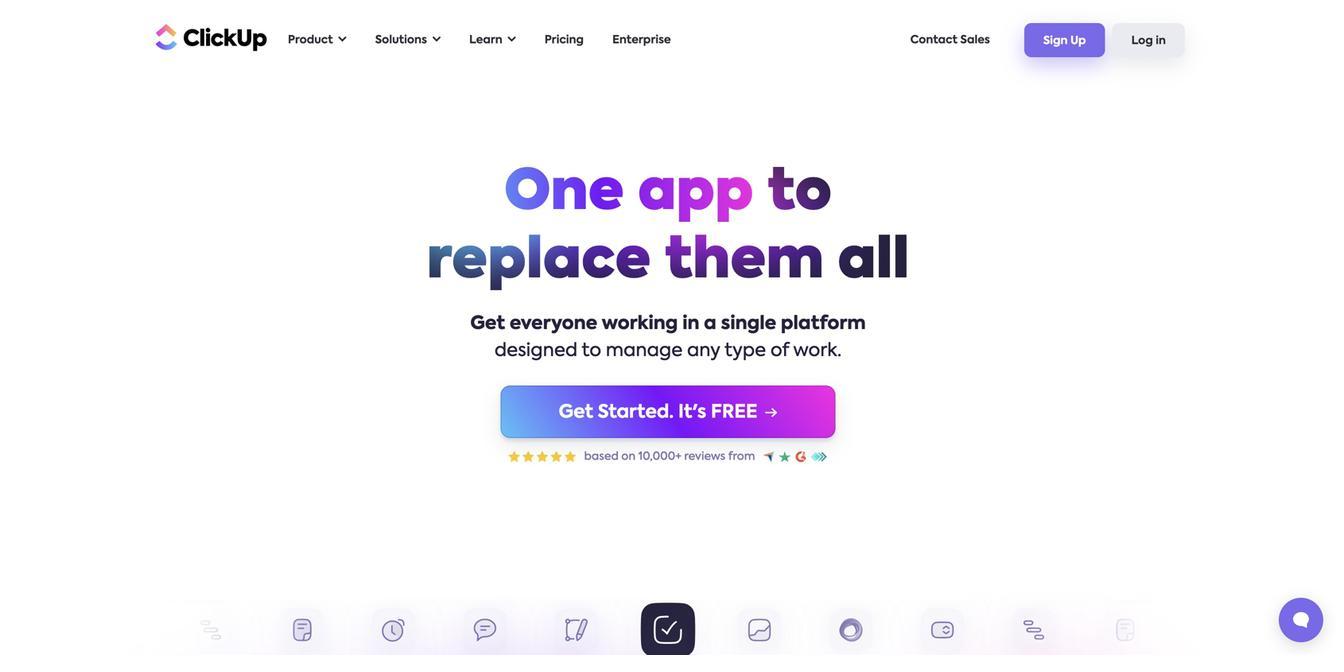 Task type: vqa. For each thing, say whether or not it's contained in the screenshot.
bottommost are
no



Task type: describe. For each thing, give the bounding box(es) containing it.
one
[[504, 166, 624, 222]]

product button
[[280, 24, 355, 56]]

clickup image
[[151, 22, 267, 52]]

type
[[725, 342, 766, 361]]

from
[[728, 451, 755, 463]]

10,000+
[[638, 451, 682, 463]]

learn
[[469, 35, 503, 46]]

log
[[1132, 36, 1153, 47]]

of
[[771, 342, 789, 361]]

contact
[[911, 35, 958, 46]]

get everyone working in a single platform
[[470, 315, 866, 334]]

free
[[711, 404, 758, 422]]

platform
[[781, 315, 866, 334]]

working
[[602, 315, 678, 334]]

app
[[638, 166, 754, 222]]

sign up button
[[1025, 23, 1105, 57]]

sign
[[1044, 36, 1068, 47]]

up
[[1071, 36, 1086, 47]]

reviews
[[684, 451, 726, 463]]

contact sales
[[911, 35, 990, 46]]

1 vertical spatial in
[[683, 315, 700, 334]]

designed
[[495, 342, 578, 361]]



Task type: locate. For each thing, give the bounding box(es) containing it.
sales
[[961, 35, 990, 46]]

five stars image
[[509, 451, 576, 463]]

0 horizontal spatial get
[[470, 315, 505, 334]]

solutions button
[[367, 24, 449, 56]]

1 horizontal spatial in
[[1156, 36, 1166, 47]]

pricing
[[545, 35, 584, 46]]

0 vertical spatial get
[[470, 315, 505, 334]]

sign up
[[1044, 36, 1086, 47]]

work.
[[794, 342, 842, 361]]

contact sales link
[[903, 24, 998, 56]]

0 vertical spatial to
[[768, 166, 832, 222]]

get
[[470, 315, 505, 334], [559, 404, 593, 422]]

them
[[665, 235, 824, 290]]

store reviews image
[[763, 451, 828, 463]]

get for get everyone working in a single platform
[[470, 315, 505, 334]]

log in link
[[1113, 23, 1185, 57]]

enterprise link
[[605, 24, 679, 56]]

single
[[721, 315, 777, 334]]

to inside the one app to replace them all
[[768, 166, 832, 222]]

started.
[[598, 404, 674, 422]]

0 horizontal spatial to
[[582, 342, 601, 361]]

1 vertical spatial to
[[582, 342, 601, 361]]

pricing link
[[537, 24, 592, 56]]

in
[[1156, 36, 1166, 47], [683, 315, 700, 334]]

get for get started. it's free
[[559, 404, 593, 422]]

1 horizontal spatial get
[[559, 404, 593, 422]]

all
[[838, 235, 910, 290]]

0 vertical spatial in
[[1156, 36, 1166, 47]]

one app to replace them all
[[427, 166, 910, 290]]

get started. it's free button
[[501, 386, 836, 438]]

get up designed
[[470, 315, 505, 334]]

get inside button
[[559, 404, 593, 422]]

replace
[[427, 235, 651, 290]]

based on 10,000+ reviews from
[[584, 451, 755, 463]]

it's
[[678, 404, 707, 422]]

manage
[[606, 342, 683, 361]]

product
[[288, 35, 333, 46]]

solutions
[[375, 35, 427, 46]]

enterprise
[[613, 35, 671, 46]]

everyone
[[510, 315, 598, 334]]

get up based
[[559, 404, 593, 422]]

a
[[704, 315, 717, 334]]

to
[[768, 166, 832, 222], [582, 342, 601, 361]]

get started. it's free
[[559, 404, 758, 422]]

in left a
[[683, 315, 700, 334]]

designed to manage any type of work.
[[495, 342, 842, 361]]

any
[[687, 342, 721, 361]]

log in
[[1132, 36, 1166, 47]]

learn button
[[461, 24, 524, 56]]

in right log
[[1156, 36, 1166, 47]]

1 horizontal spatial to
[[768, 166, 832, 222]]

on
[[622, 451, 636, 463]]

0 horizontal spatial in
[[683, 315, 700, 334]]

1 vertical spatial get
[[559, 404, 593, 422]]

based
[[584, 451, 619, 463]]



